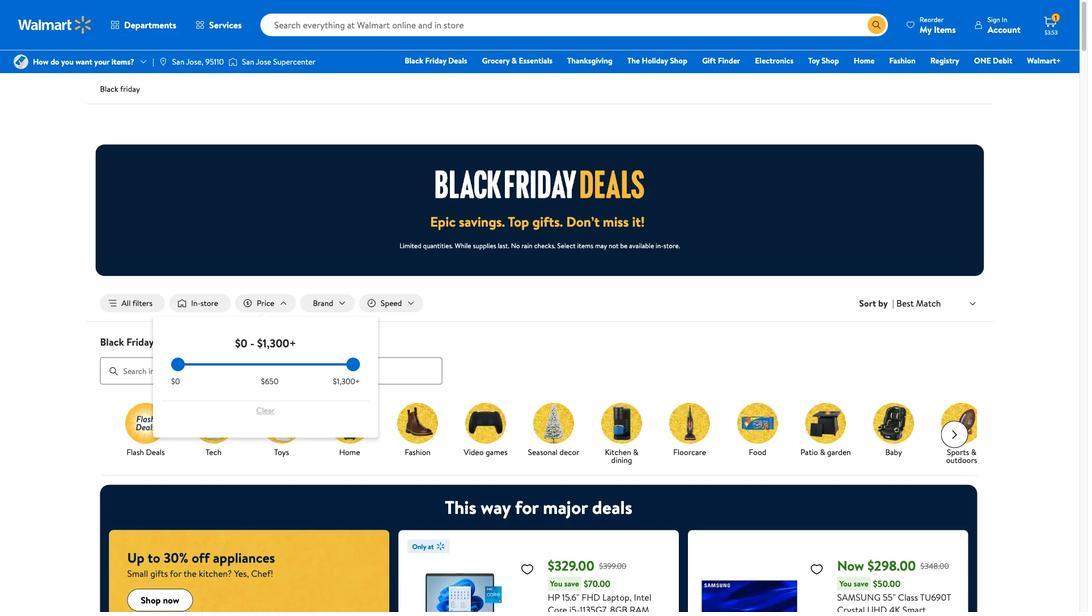 Task type: vqa. For each thing, say whether or not it's contained in the screenshot.
HP07
no



Task type: describe. For each thing, give the bounding box(es) containing it.
toy
[[808, 55, 820, 66]]

in-
[[191, 298, 200, 309]]

now $298.00 $348.00
[[837, 556, 949, 575]]

core
[[548, 603, 567, 612]]

$650
[[261, 376, 279, 387]]

95110
[[205, 56, 224, 67]]

now $298.00 group
[[697, 539, 959, 612]]

baby
[[885, 446, 902, 457]]

& for garden
[[820, 446, 825, 457]]

all
[[122, 298, 131, 309]]

$0 for $0
[[171, 376, 180, 387]]

jose,
[[186, 56, 203, 67]]

black friday
[[100, 83, 140, 94]]

best
[[896, 297, 914, 309]]

last.
[[498, 240, 509, 250]]

4k
[[889, 603, 900, 612]]

electronics
[[755, 55, 794, 66]]

kitchen
[[605, 446, 631, 457]]

$348.00
[[921, 560, 949, 571]]

limited quantities. while supplies last. no rain checks. select items may not be available in-store.
[[399, 240, 680, 250]]

thanksgiving
[[567, 55, 613, 66]]

garden
[[827, 446, 851, 457]]

intel
[[634, 591, 652, 603]]

no
[[511, 240, 520, 250]]

shop patio & garden image
[[805, 403, 846, 444]]

checks.
[[534, 240, 556, 250]]

clear
[[256, 405, 275, 416]]

fhd
[[582, 591, 600, 603]]

supplies
[[473, 240, 496, 250]]

save for now
[[854, 578, 869, 589]]

you save $50.00 samsung 55" class tu690t crystal uhd 4k smar
[[837, 578, 958, 612]]

to
[[148, 548, 160, 567]]

 image for san jose, 95110
[[159, 57, 168, 66]]

shop video games image
[[465, 403, 506, 444]]

top
[[508, 212, 529, 231]]

sign in account
[[988, 14, 1021, 35]]

friday inside black friday deals search field
[[126, 335, 154, 349]]

tu690t
[[920, 591, 951, 603]]

$0 - $1,300+
[[235, 335, 296, 351]]

you for now $298.00
[[839, 578, 852, 589]]

kitchen?
[[199, 567, 232, 580]]

Search search field
[[260, 14, 888, 36]]

limited
[[399, 240, 421, 250]]

flash
[[126, 446, 144, 457]]

my
[[920, 23, 932, 35]]

departments button
[[101, 11, 186, 39]]

kitchen & dining
[[605, 446, 638, 465]]

shop sports & outdoors image
[[941, 403, 982, 444]]

30%
[[164, 548, 188, 567]]

speed
[[381, 298, 402, 309]]

sign
[[988, 14, 1000, 24]]

price button
[[235, 294, 296, 312]]

items
[[577, 240, 593, 250]]

available
[[629, 240, 654, 250]]

reorder
[[920, 14, 944, 24]]

crystal
[[837, 603, 865, 612]]

floorcare
[[673, 446, 706, 457]]

1 horizontal spatial home
[[854, 55, 875, 66]]

shop tech image
[[193, 403, 234, 444]]

search icon image
[[872, 20, 881, 29]]

the holiday shop
[[627, 55, 687, 66]]

epic savings. top gifts. don't miss it!
[[430, 212, 645, 231]]

shop now button
[[127, 589, 193, 612]]

gift finder
[[702, 55, 740, 66]]

patio
[[800, 446, 818, 457]]

account
[[988, 23, 1021, 35]]

in
[[1002, 14, 1007, 24]]

this way for major deals
[[445, 495, 632, 520]]

now
[[163, 594, 179, 606]]

0 vertical spatial home link
[[849, 54, 880, 67]]

gifts
[[150, 567, 168, 580]]

the
[[627, 55, 640, 66]]

shop floorcare image
[[669, 403, 710, 444]]

select
[[557, 240, 576, 250]]

shop now
[[141, 594, 179, 606]]

outdoors
[[946, 454, 977, 465]]

$3.53
[[1045, 28, 1058, 36]]

gifts.
[[532, 212, 563, 231]]

2 horizontal spatial shop
[[822, 55, 839, 66]]

tech
[[205, 446, 221, 457]]

services
[[209, 19, 242, 31]]

seasonal decor link
[[524, 403, 583, 458]]

games
[[485, 446, 507, 457]]

do
[[51, 56, 59, 67]]

1 vertical spatial fashion
[[404, 446, 430, 457]]

all filters button
[[100, 294, 165, 312]]

san for san jose supercenter
[[242, 56, 254, 67]]

sign in to add to favorites list, hp 15.6" fhd laptop, intel core i5-1135g7, 8gb ram, 256gb ssd, silver, windows 11 home, 15-dy2795wm image
[[521, 562, 534, 576]]

sports
[[947, 446, 969, 457]]

1 horizontal spatial shop
[[670, 55, 687, 66]]

1 horizontal spatial black friday deals
[[405, 55, 467, 66]]

want
[[76, 56, 92, 67]]

decor
[[559, 446, 579, 457]]

your
[[94, 56, 110, 67]]

major
[[543, 495, 588, 520]]

& for dining
[[633, 446, 638, 457]]

sort by |
[[859, 297, 894, 309]]

rain
[[522, 240, 533, 250]]

brand button
[[300, 294, 355, 312]]



Task type: locate. For each thing, give the bounding box(es) containing it.
1 horizontal spatial save
[[854, 578, 869, 589]]

1 horizontal spatial fashion link
[[884, 54, 921, 67]]

$70.00
[[584, 578, 611, 590]]

$1,300+ up $0 range field
[[257, 335, 296, 351]]

0 vertical spatial for
[[515, 495, 539, 520]]

0 horizontal spatial |
[[152, 56, 154, 67]]

class
[[898, 591, 918, 603]]

| right items?
[[152, 56, 154, 67]]

appliances
[[213, 548, 275, 567]]

1 you from the left
[[550, 578, 562, 589]]

shop kitchen & dining image
[[601, 403, 642, 444]]

0 vertical spatial fashion link
[[884, 54, 921, 67]]

walmart black friday deals for days image
[[436, 170, 644, 199]]

next slide for chipmodulewithimages list image
[[941, 421, 968, 448]]

$1,300+ up shop home image on the left bottom of the page
[[333, 376, 360, 387]]

essentials
[[519, 55, 553, 66]]

fashion link
[[884, 54, 921, 67], [388, 403, 447, 458]]

1 vertical spatial fashion link
[[388, 403, 447, 458]]

1 vertical spatial $0
[[171, 376, 180, 387]]

for inside up to 30% off appliances small gifts for the kitchen? yes, chef!
[[170, 567, 182, 580]]

1 vertical spatial home
[[339, 446, 360, 457]]

1 vertical spatial deals
[[156, 335, 181, 349]]

flash deals
[[126, 446, 165, 457]]

black
[[405, 55, 423, 66], [100, 83, 118, 94], [100, 335, 124, 349]]

1 vertical spatial |
[[892, 297, 894, 309]]

2 save from the left
[[854, 578, 869, 589]]

$0 range field
[[171, 363, 360, 366]]

1 horizontal spatial for
[[515, 495, 539, 520]]

i5-
[[569, 603, 580, 612]]

flash deals image
[[125, 403, 166, 444]]

shop right the holiday
[[670, 55, 687, 66]]

save up samsung
[[854, 578, 869, 589]]

how do you want your items?
[[33, 56, 134, 67]]

0 vertical spatial deals
[[448, 55, 467, 66]]

0 horizontal spatial home link
[[320, 403, 379, 458]]

at
[[428, 542, 434, 551]]

fashion
[[889, 55, 916, 66], [404, 446, 430, 457]]

Search in deals search field
[[100, 357, 442, 385]]

& inside the patio & garden link
[[820, 446, 825, 457]]

you for $329.00
[[550, 578, 562, 589]]

patio & garden
[[800, 446, 851, 457]]

you down now
[[839, 578, 852, 589]]

now
[[837, 556, 864, 575]]

1 horizontal spatial san
[[242, 56, 254, 67]]

be
[[620, 240, 628, 250]]

deals left grocery
[[448, 55, 467, 66]]

you
[[61, 56, 74, 67]]

sort and filter section element
[[86, 285, 993, 321]]

Walmart Site-Wide search field
[[260, 14, 888, 36]]

thanksgiving link
[[562, 54, 618, 67]]

0 horizontal spatial black friday deals
[[100, 335, 181, 349]]

1 vertical spatial black friday deals
[[100, 335, 181, 349]]

0 vertical spatial |
[[152, 56, 154, 67]]

0 vertical spatial black
[[405, 55, 423, 66]]

0 horizontal spatial shop
[[141, 594, 161, 606]]

shop inside button
[[141, 594, 161, 606]]

san left jose
[[242, 56, 254, 67]]

 image
[[228, 56, 237, 67], [159, 57, 168, 66]]

& inside kitchen & dining
[[633, 446, 638, 457]]

0 horizontal spatial $0
[[171, 376, 180, 387]]

0 vertical spatial black friday deals
[[405, 55, 467, 66]]

& inside 'sports & outdoors'
[[971, 446, 976, 457]]

0 horizontal spatial fashion
[[404, 446, 430, 457]]

black friday deals inside black friday deals search field
[[100, 335, 181, 349]]

0 vertical spatial home
[[854, 55, 875, 66]]

toys link
[[252, 403, 311, 458]]

2 vertical spatial black
[[100, 335, 124, 349]]

the holiday shop link
[[622, 54, 692, 67]]

san jose supercenter
[[242, 56, 316, 67]]

filters
[[132, 298, 153, 309]]

departments
[[124, 19, 176, 31]]

finder
[[718, 55, 740, 66]]

$1,300+
[[257, 335, 296, 351], [333, 376, 360, 387]]

up
[[127, 548, 144, 567]]

shop home image
[[329, 403, 370, 444]]

one
[[974, 55, 991, 66]]

1 horizontal spatial fashion
[[889, 55, 916, 66]]

for left the
[[170, 567, 182, 580]]

1 vertical spatial home link
[[320, 403, 379, 458]]

only at
[[412, 542, 434, 551]]

save up 15.6"
[[564, 578, 579, 589]]

1 horizontal spatial |
[[892, 297, 894, 309]]

san for san jose, 95110
[[172, 56, 184, 67]]

1 horizontal spatial  image
[[228, 56, 237, 67]]

home down shop home image on the left bottom of the page
[[339, 446, 360, 457]]

&
[[512, 55, 517, 66], [633, 446, 638, 457], [820, 446, 825, 457], [971, 446, 976, 457]]

 image for san jose supercenter
[[228, 56, 237, 67]]

0 vertical spatial friday
[[425, 55, 446, 66]]

hp
[[548, 591, 560, 603]]

sign in to add to favorites list, samsung 55" class tu690t crystal uhd 4k smart television - un55tu690tfxza (new) image
[[810, 562, 824, 576]]

$399.00
[[599, 560, 627, 571]]

& right 'sports' at the bottom right
[[971, 446, 976, 457]]

0 horizontal spatial $1,300+
[[257, 335, 296, 351]]

0 horizontal spatial home
[[339, 446, 360, 457]]

1 vertical spatial friday
[[126, 335, 154, 349]]

match
[[916, 297, 941, 309]]

walmart image
[[18, 16, 92, 34]]

sports & outdoors link
[[932, 403, 991, 466]]

shop seasonal image
[[533, 403, 574, 444]]

deals down in-store button
[[156, 335, 181, 349]]

may
[[595, 240, 607, 250]]

savings.
[[459, 212, 505, 231]]

0 horizontal spatial san
[[172, 56, 184, 67]]

$1300 range field
[[171, 363, 360, 366]]

uhd
[[867, 603, 887, 612]]

deals
[[448, 55, 467, 66], [156, 335, 181, 349], [146, 446, 165, 457]]

for right way
[[515, 495, 539, 520]]

the
[[184, 567, 197, 580]]

best match
[[896, 297, 941, 309]]

1 horizontal spatial $0
[[235, 335, 247, 351]]

deals
[[592, 495, 632, 520]]

15.6"
[[562, 591, 579, 603]]

0 vertical spatial fashion
[[889, 55, 916, 66]]

& right dining at the bottom right of page
[[633, 446, 638, 457]]

patio & garden link
[[796, 403, 855, 458]]

while
[[455, 240, 471, 250]]

 image right 95110
[[228, 56, 237, 67]]

0 horizontal spatial you
[[550, 578, 562, 589]]

$329.00 group
[[408, 539, 670, 612]]

 image
[[14, 54, 28, 69]]

gift finder link
[[697, 54, 745, 67]]

reorder my items
[[920, 14, 956, 35]]

1 save from the left
[[564, 578, 579, 589]]

home down search icon
[[854, 55, 875, 66]]

san
[[172, 56, 184, 67], [242, 56, 254, 67]]

1
[[1055, 13, 1057, 23]]

friday inside "black friday deals" link
[[425, 55, 446, 66]]

1135g7,
[[580, 603, 608, 612]]

1 horizontal spatial friday
[[425, 55, 446, 66]]

walmart+ link
[[1022, 54, 1066, 67]]

fashion down shop fashion image
[[404, 446, 430, 457]]

search image
[[109, 367, 118, 376]]

$329.00 $399.00
[[548, 556, 627, 575]]

seasonal decor
[[528, 446, 579, 457]]

save for $329.00
[[564, 578, 579, 589]]

1 san from the left
[[172, 56, 184, 67]]

you
[[550, 578, 562, 589], [839, 578, 852, 589]]

0 horizontal spatial  image
[[159, 57, 168, 66]]

fashion left registry
[[889, 55, 916, 66]]

0 horizontal spatial save
[[564, 578, 579, 589]]

food link
[[728, 403, 787, 458]]

shop toys image
[[261, 403, 302, 444]]

1 vertical spatial $1,300+
[[333, 376, 360, 387]]

0 horizontal spatial fashion link
[[388, 403, 447, 458]]

by
[[878, 297, 888, 309]]

laptop,
[[602, 591, 632, 603]]

walmart+
[[1027, 55, 1061, 66]]

shop food image
[[737, 403, 778, 444]]

way
[[481, 495, 511, 520]]

black inside search field
[[100, 335, 124, 349]]

you up hp
[[550, 578, 562, 589]]

1 horizontal spatial you
[[839, 578, 852, 589]]

save inside you save $70.00 hp 15.6" fhd laptop, intel core i5-1135g7, 8gb ram
[[564, 578, 579, 589]]

store.
[[664, 240, 680, 250]]

price
[[257, 298, 274, 309]]

2 san from the left
[[242, 56, 254, 67]]

flash deals link
[[116, 403, 175, 458]]

deals right flash
[[146, 446, 165, 457]]

2 vertical spatial deals
[[146, 446, 165, 457]]

0 horizontal spatial for
[[170, 567, 182, 580]]

save inside you save $50.00 samsung 55" class tu690t crystal uhd 4k smar
[[854, 578, 869, 589]]

shop fashion image
[[397, 403, 438, 444]]

holiday
[[642, 55, 668, 66]]

& for essentials
[[512, 55, 517, 66]]

this
[[445, 495, 476, 520]]

in-store button
[[170, 294, 231, 312]]

2 you from the left
[[839, 578, 852, 589]]

all filters
[[122, 298, 153, 309]]

you inside you save $50.00 samsung 55" class tu690t crystal uhd 4k smar
[[839, 578, 852, 589]]

video games link
[[456, 403, 515, 458]]

deals inside search field
[[156, 335, 181, 349]]

grocery & essentials link
[[477, 54, 558, 67]]

electronics link
[[750, 54, 799, 67]]

| inside the 'sort and filter section' element
[[892, 297, 894, 309]]

you inside you save $70.00 hp 15.6" fhd laptop, intel core i5-1135g7, 8gb ram
[[550, 578, 562, 589]]

in-store
[[191, 298, 218, 309]]

0 vertical spatial $1,300+
[[257, 335, 296, 351]]

Black Friday Deals search field
[[86, 335, 993, 385]]

 image left jose,
[[159, 57, 168, 66]]

quantities.
[[423, 240, 453, 250]]

shop right toy
[[822, 55, 839, 66]]

$329.00
[[548, 556, 595, 575]]

1 horizontal spatial $1,300+
[[333, 376, 360, 387]]

tech link
[[184, 403, 243, 458]]

shop left the now at left
[[141, 594, 161, 606]]

0 vertical spatial $0
[[235, 335, 247, 351]]

0 horizontal spatial friday
[[126, 335, 154, 349]]

& inside grocery & essentials link
[[512, 55, 517, 66]]

friday
[[120, 83, 140, 94]]

& for outdoors
[[971, 446, 976, 457]]

1 vertical spatial black
[[100, 83, 118, 94]]

floorcare link
[[660, 403, 719, 458]]

san left jose,
[[172, 56, 184, 67]]

only
[[412, 542, 426, 551]]

1 vertical spatial for
[[170, 567, 182, 580]]

& right patio
[[820, 446, 825, 457]]

dining
[[611, 454, 632, 465]]

& right grocery
[[512, 55, 517, 66]]

not
[[609, 240, 619, 250]]

| right by
[[892, 297, 894, 309]]

shop baby image
[[873, 403, 914, 444]]

1 horizontal spatial home link
[[849, 54, 880, 67]]

$0 for $0 - $1,300+
[[235, 335, 247, 351]]

small
[[127, 567, 148, 580]]



